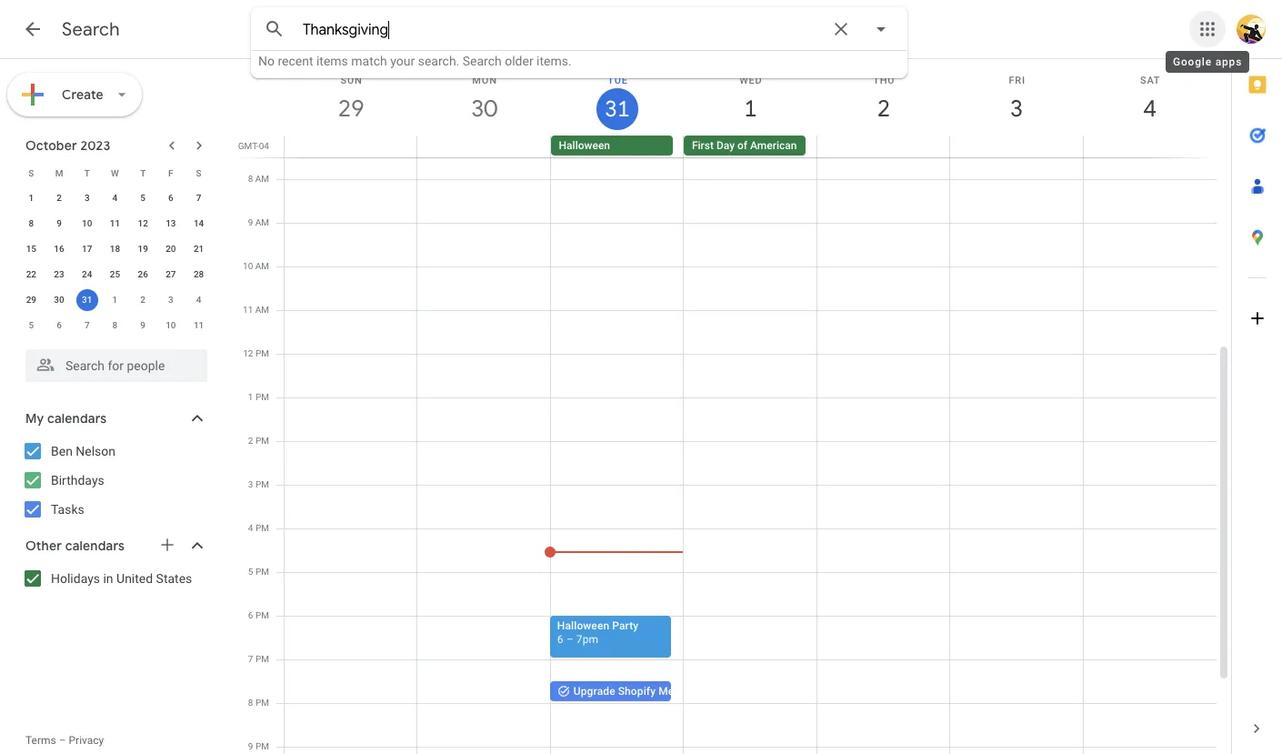Task type: locate. For each thing, give the bounding box(es) containing it.
16
[[54, 244, 64, 254]]

2 down 1 pm
[[248, 436, 253, 446]]

6 pm from the top
[[256, 567, 269, 577]]

17
[[82, 244, 92, 254]]

t left w on the left of page
[[84, 168, 90, 178]]

create
[[62, 86, 104, 103]]

search right go back icon
[[62, 18, 120, 41]]

– right terms
[[59, 734, 66, 747]]

6 down f
[[168, 193, 173, 203]]

25
[[110, 269, 120, 279]]

3 link
[[996, 88, 1038, 130]]

terms
[[25, 734, 56, 747]]

s left m
[[28, 168, 34, 178]]

pm up 1 pm
[[256, 348, 269, 358]]

0 vertical spatial 12
[[138, 218, 148, 228]]

search heading
[[62, 18, 120, 41]]

0 horizontal spatial 30
[[54, 295, 64, 305]]

gmt-04
[[238, 141, 269, 151]]

row down 2023
[[17, 160, 213, 186]]

1 horizontal spatial s
[[196, 168, 202, 178]]

24 element
[[76, 264, 98, 286]]

0 horizontal spatial 5
[[29, 320, 34, 330]]

1 horizontal spatial 29
[[337, 94, 363, 124]]

my calendars list
[[4, 437, 226, 524]]

29 down 22 element
[[26, 295, 36, 305]]

pm up 8 pm
[[256, 654, 269, 664]]

5 cell from the left
[[1083, 136, 1216, 157]]

9 down the november 2 element
[[140, 320, 146, 330]]

1 vertical spatial 11
[[243, 305, 253, 315]]

2 inside thu 2
[[876, 94, 889, 124]]

6 up 7 pm on the bottom of page
[[248, 610, 253, 620]]

3 down 27 element
[[168, 295, 173, 305]]

2023
[[80, 137, 110, 154]]

5 for november 5 element
[[29, 320, 34, 330]]

row up the 18
[[17, 211, 213, 236]]

recent
[[278, 54, 313, 68]]

11 down november 4 element
[[194, 320, 204, 330]]

31 down tue
[[604, 95, 629, 124]]

pm down 3 pm
[[256, 523, 269, 533]]

8 up 15
[[29, 218, 34, 228]]

2 horizontal spatial 11
[[243, 305, 253, 315]]

calendars
[[47, 410, 107, 427], [65, 538, 125, 554]]

8 down november 1 element
[[112, 320, 118, 330]]

grid
[[233, 59, 1232, 754]]

5
[[140, 193, 146, 203], [29, 320, 34, 330], [248, 567, 253, 577]]

22
[[26, 269, 36, 279]]

5 for 5 pm
[[248, 567, 253, 577]]

1 down wed
[[743, 94, 756, 124]]

30 down mon
[[470, 94, 496, 124]]

31 cell
[[73, 287, 101, 313]]

membership!!
[[659, 685, 727, 698]]

3 am from the top
[[255, 261, 269, 271]]

6
[[168, 193, 173, 203], [57, 320, 62, 330], [248, 610, 253, 620], [557, 633, 564, 646]]

3
[[1010, 94, 1023, 124], [85, 193, 90, 203], [168, 295, 173, 305], [248, 479, 253, 489]]

pm up 7 pm on the bottom of page
[[256, 610, 269, 620]]

1 vertical spatial 30
[[54, 295, 64, 305]]

2 vertical spatial 7
[[248, 654, 253, 664]]

30 inside mon 30
[[470, 94, 496, 124]]

1 horizontal spatial search
[[463, 54, 502, 68]]

pm up 6 pm on the left
[[256, 567, 269, 577]]

1 vertical spatial –
[[59, 734, 66, 747]]

november 6 element
[[48, 315, 70, 337]]

upgrade shopify membership!! button
[[550, 681, 770, 701]]

10 down november 3 element
[[166, 320, 176, 330]]

29 down sun
[[337, 94, 363, 124]]

cell down 29 link on the top left
[[285, 136, 418, 157]]

0 horizontal spatial 31
[[82, 295, 92, 305]]

6 left 7pm
[[557, 633, 564, 646]]

14 element
[[188, 213, 210, 235]]

1 vertical spatial 7
[[85, 320, 90, 330]]

7 for 7 pm
[[248, 654, 253, 664]]

10 element
[[76, 213, 98, 235]]

6 down 30 element
[[57, 320, 62, 330]]

None search field
[[251, 7, 908, 78]]

2 down thu
[[876, 94, 889, 124]]

None search field
[[0, 342, 226, 382]]

12 for 12 pm
[[243, 348, 253, 358]]

2 row from the top
[[17, 186, 213, 211]]

1 vertical spatial calendars
[[65, 538, 125, 554]]

11 for 11 am
[[243, 305, 253, 315]]

my calendars button
[[4, 404, 226, 433]]

25 element
[[104, 264, 126, 286]]

pm down 1 pm
[[256, 436, 269, 446]]

t left f
[[140, 168, 146, 178]]

3 row from the top
[[17, 211, 213, 236]]

1 down '25' element
[[112, 295, 118, 305]]

halloween inside the halloween party 6 – 7pm
[[557, 619, 610, 632]]

2 horizontal spatial 7
[[248, 654, 253, 664]]

1 vertical spatial 31
[[82, 295, 92, 305]]

0 horizontal spatial 7
[[85, 320, 90, 330]]

0 horizontal spatial search
[[62, 18, 120, 41]]

gmt-
[[238, 141, 259, 151]]

29
[[337, 94, 363, 124], [26, 295, 36, 305]]

29 inside october 2023 grid
[[26, 295, 36, 305]]

4 cell from the left
[[950, 136, 1083, 157]]

t
[[84, 168, 90, 178], [140, 168, 146, 178]]

2 horizontal spatial 5
[[248, 567, 253, 577]]

10 pm from the top
[[256, 741, 269, 751]]

10
[[82, 218, 92, 228], [243, 261, 253, 271], [166, 320, 176, 330]]

12
[[138, 218, 148, 228], [243, 348, 253, 358]]

search
[[62, 18, 120, 41], [463, 54, 502, 68]]

1 row from the top
[[17, 160, 213, 186]]

15 element
[[20, 238, 42, 260]]

Search text field
[[303, 21, 820, 39]]

–
[[566, 633, 574, 646], [59, 734, 66, 747]]

4
[[1143, 94, 1156, 124], [112, 193, 118, 203], [196, 295, 201, 305], [248, 523, 253, 533]]

m
[[55, 168, 63, 178]]

19 element
[[132, 238, 154, 260]]

4 pm
[[248, 523, 269, 533]]

pm up 4 pm
[[256, 479, 269, 489]]

create button
[[7, 73, 142, 116]]

6 row from the top
[[17, 287, 213, 313]]

7 down 31, today element
[[85, 320, 90, 330]]

20
[[166, 244, 176, 254]]

am for 9 am
[[255, 217, 269, 227]]

2
[[876, 94, 889, 124], [57, 193, 62, 203], [140, 295, 146, 305], [248, 436, 253, 446]]

pm up 2 pm
[[256, 392, 269, 402]]

2 vertical spatial 10
[[166, 320, 176, 330]]

7 pm from the top
[[256, 610, 269, 620]]

1 horizontal spatial 11
[[194, 320, 204, 330]]

3 down fri
[[1010, 94, 1023, 124]]

1 vertical spatial 29
[[26, 295, 36, 305]]

22 element
[[20, 264, 42, 286]]

pm down 7 pm on the bottom of page
[[256, 698, 269, 708]]

2 pm
[[248, 436, 269, 446]]

nelson
[[76, 444, 116, 458]]

am for 11 am
[[255, 305, 269, 315]]

halloween for halloween
[[559, 139, 610, 152]]

9
[[248, 217, 253, 227], [57, 218, 62, 228], [140, 320, 146, 330], [248, 741, 253, 751]]

4 am from the top
[[255, 305, 269, 315]]

2 cell from the left
[[418, 136, 551, 157]]

7 row from the top
[[17, 313, 213, 338]]

12 pm
[[243, 348, 269, 358]]

3 pm from the top
[[256, 436, 269, 446]]

1
[[743, 94, 756, 124], [29, 193, 34, 203], [112, 295, 118, 305], [248, 392, 253, 402]]

row up november 1 element
[[17, 262, 213, 287]]

calendars for other calendars
[[65, 538, 125, 554]]

7 for november 7 element
[[85, 320, 90, 330]]

11
[[110, 218, 120, 228], [243, 305, 253, 315], [194, 320, 204, 330]]

7pm
[[577, 633, 599, 646]]

12 up 19
[[138, 218, 148, 228]]

2 vertical spatial 5
[[248, 567, 253, 577]]

9 for november 9 element
[[140, 320, 146, 330]]

10 up '11 am'
[[243, 261, 253, 271]]

7 up 8 pm
[[248, 654, 253, 664]]

9 down 8 pm
[[248, 741, 253, 751]]

tab list
[[1233, 59, 1283, 703]]

row up november 8 element
[[17, 287, 213, 313]]

12 element
[[132, 213, 154, 235]]

0 vertical spatial –
[[566, 633, 574, 646]]

1 vertical spatial 5
[[29, 320, 34, 330]]

cell
[[285, 136, 418, 157], [418, 136, 551, 157], [817, 136, 950, 157], [950, 136, 1083, 157], [1083, 136, 1216, 157]]

row containing 22
[[17, 262, 213, 287]]

11 up the 18
[[110, 218, 120, 228]]

0 horizontal spatial 29
[[26, 295, 36, 305]]

november 8 element
[[104, 315, 126, 337]]

2 pm from the top
[[256, 392, 269, 402]]

s
[[28, 168, 34, 178], [196, 168, 202, 178]]

9 up 16
[[57, 218, 62, 228]]

am
[[255, 174, 269, 184], [255, 217, 269, 227], [255, 261, 269, 271], [255, 305, 269, 315]]

– left 7pm
[[566, 633, 574, 646]]

1 vertical spatial halloween
[[557, 619, 610, 632]]

5 down 29 element
[[29, 320, 34, 330]]

11 for november 11 element
[[194, 320, 204, 330]]

sat
[[1141, 75, 1161, 86]]

0 vertical spatial calendars
[[47, 410, 107, 427]]

8 am
[[248, 174, 269, 184]]

0 vertical spatial search
[[62, 18, 120, 41]]

5 up 6 pm on the left
[[248, 567, 253, 577]]

10 for 10 am
[[243, 261, 253, 271]]

12 inside grid
[[243, 348, 253, 358]]

cell down 30 link
[[418, 136, 551, 157]]

0 horizontal spatial –
[[59, 734, 66, 747]]

2 vertical spatial 11
[[194, 320, 204, 330]]

0 horizontal spatial 11
[[110, 218, 120, 228]]

12 down '11 am'
[[243, 348, 253, 358]]

1 horizontal spatial 30
[[470, 94, 496, 124]]

9 up 10 am
[[248, 217, 253, 227]]

0 vertical spatial 11
[[110, 218, 120, 228]]

0 vertical spatial halloween
[[559, 139, 610, 152]]

0 vertical spatial 31
[[604, 95, 629, 124]]

21 element
[[188, 238, 210, 260]]

cell down 4 link
[[1083, 136, 1216, 157]]

november 10 element
[[160, 315, 182, 337]]

8
[[248, 174, 253, 184], [29, 218, 34, 228], [112, 320, 118, 330], [248, 698, 253, 708]]

8 pm
[[248, 698, 269, 708]]

5 row from the top
[[17, 262, 213, 287]]

1 vertical spatial 10
[[243, 261, 253, 271]]

0 horizontal spatial 12
[[138, 218, 148, 228]]

4 row from the top
[[17, 236, 213, 262]]

11 down 10 am
[[243, 305, 253, 315]]

1 horizontal spatial 7
[[196, 193, 201, 203]]

row containing 29
[[17, 287, 213, 313]]

am down 04
[[255, 174, 269, 184]]

4 pm from the top
[[256, 479, 269, 489]]

10 am
[[243, 261, 269, 271]]

cell down 3 link
[[950, 136, 1083, 157]]

row group
[[17, 186, 213, 338]]

28
[[194, 269, 204, 279]]

1 pm from the top
[[256, 348, 269, 358]]

ben
[[51, 444, 73, 458]]

0 horizontal spatial t
[[84, 168, 90, 178]]

row down november 1 element
[[17, 313, 213, 338]]

am down 8 am
[[255, 217, 269, 227]]

12 inside "element"
[[138, 218, 148, 228]]

november 5 element
[[20, 315, 42, 337]]

2 horizontal spatial 10
[[243, 261, 253, 271]]

1 horizontal spatial 12
[[243, 348, 253, 358]]

row containing 8
[[17, 211, 213, 236]]

party
[[612, 619, 639, 632]]

am down 9 am
[[255, 261, 269, 271]]

row up 11 element
[[17, 186, 213, 211]]

0 vertical spatial 10
[[82, 218, 92, 228]]

pm for 9 pm
[[256, 741, 269, 751]]

cell down 2 link on the right top of the page
[[817, 136, 950, 157]]

halloween down 31 link
[[559, 139, 610, 152]]

halloween up 7pm
[[557, 619, 610, 632]]

fri
[[1009, 75, 1026, 86]]

pm for 3 pm
[[256, 479, 269, 489]]

apps
[[1216, 55, 1243, 68]]

5 pm from the top
[[256, 523, 269, 533]]

4 down the sat on the top right of page
[[1143, 94, 1156, 124]]

states
[[156, 571, 192, 586]]

1 horizontal spatial 31
[[604, 95, 629, 124]]

items
[[316, 54, 348, 68]]

9 pm from the top
[[256, 698, 269, 708]]

0 horizontal spatial 10
[[82, 218, 92, 228]]

5 up 12 "element"
[[140, 193, 146, 203]]

halloween for halloween party 6 – 7pm
[[557, 619, 610, 632]]

14
[[194, 218, 204, 228]]

am up 12 pm
[[255, 305, 269, 315]]

8 down the gmt-
[[248, 174, 253, 184]]

10 up 17
[[82, 218, 92, 228]]

31 down 24 element
[[82, 295, 92, 305]]

1 vertical spatial 12
[[243, 348, 253, 358]]

1 horizontal spatial –
[[566, 633, 574, 646]]

1 am from the top
[[255, 174, 269, 184]]

google
[[1173, 55, 1212, 68]]

8 for 8 pm
[[248, 698, 253, 708]]

pm down 8 pm
[[256, 741, 269, 751]]

row
[[17, 160, 213, 186], [17, 186, 213, 211], [17, 211, 213, 236], [17, 236, 213, 262], [17, 262, 213, 287], [17, 287, 213, 313], [17, 313, 213, 338]]

mon
[[472, 75, 497, 86]]

8 pm from the top
[[256, 654, 269, 664]]

30 down the '23' element
[[54, 295, 64, 305]]

0 horizontal spatial s
[[28, 168, 34, 178]]

5 inside grid
[[248, 567, 253, 577]]

1 horizontal spatial t
[[140, 168, 146, 178]]

26 element
[[132, 264, 154, 286]]

7
[[196, 193, 201, 203], [85, 320, 90, 330], [248, 654, 253, 664]]

6 pm
[[248, 610, 269, 620]]

row containing s
[[17, 160, 213, 186]]

row up 25
[[17, 236, 213, 262]]

row containing 15
[[17, 236, 213, 262]]

w
[[111, 168, 119, 178]]

s right f
[[196, 168, 202, 178]]

calendars up in on the bottom
[[65, 538, 125, 554]]

0 vertical spatial 30
[[470, 94, 496, 124]]

other
[[25, 538, 62, 554]]

halloween
[[559, 139, 610, 152], [557, 619, 610, 632]]

7 up 14
[[196, 193, 201, 203]]

halloween inside button
[[559, 139, 610, 152]]

2 am from the top
[[255, 217, 269, 227]]

1 vertical spatial search
[[463, 54, 502, 68]]

1 horizontal spatial 10
[[166, 320, 176, 330]]

0 vertical spatial 5
[[140, 193, 146, 203]]

30
[[470, 94, 496, 124], [54, 295, 64, 305]]

calendars up the ben nelson
[[47, 410, 107, 427]]

halloween party 6 – 7pm
[[557, 619, 639, 646]]

terms link
[[25, 734, 56, 747]]

30 inside row group
[[54, 295, 64, 305]]

search up mon
[[463, 54, 502, 68]]

17 element
[[76, 238, 98, 260]]

31
[[604, 95, 629, 124], [82, 295, 92, 305]]

8 down 7 pm on the bottom of page
[[248, 698, 253, 708]]

ben nelson
[[51, 444, 116, 458]]



Task type: vqa. For each thing, say whether or not it's contained in the screenshot.
February 29 ELEMENT
no



Task type: describe. For each thing, give the bounding box(es) containing it.
31 link
[[597, 88, 639, 130]]

birthdays
[[51, 473, 104, 488]]

terms – privacy
[[25, 734, 104, 747]]

tue
[[608, 75, 628, 86]]

other calendars button
[[4, 531, 226, 560]]

am for 8 am
[[255, 174, 269, 184]]

1 up 15
[[29, 193, 34, 203]]

october
[[25, 137, 77, 154]]

calendars for my calendars
[[47, 410, 107, 427]]

13 element
[[160, 213, 182, 235]]

2 link
[[863, 88, 905, 130]]

clear search image
[[823, 11, 860, 47]]

8 for 8 am
[[248, 174, 253, 184]]

28 element
[[188, 264, 210, 286]]

1 inside wed 1
[[743, 94, 756, 124]]

7 pm
[[248, 654, 269, 664]]

23
[[54, 269, 64, 279]]

4 down 28 element
[[196, 295, 201, 305]]

2 s from the left
[[196, 168, 202, 178]]

search image
[[257, 11, 293, 47]]

9 pm
[[248, 741, 269, 751]]

2 t from the left
[[140, 168, 146, 178]]

pm for 2 pm
[[256, 436, 269, 446]]

31, today element
[[76, 289, 98, 311]]

upgrade shopify membership!!
[[574, 685, 727, 698]]

go back image
[[22, 18, 44, 40]]

11 for 11 element
[[110, 218, 120, 228]]

halloween row
[[277, 136, 1232, 157]]

27 element
[[160, 264, 182, 286]]

wed 1
[[740, 75, 763, 124]]

1 horizontal spatial 5
[[140, 193, 146, 203]]

18 element
[[104, 238, 126, 260]]

search older items. link
[[463, 54, 572, 68]]

pm for 8 pm
[[256, 698, 269, 708]]

3 up 4 pm
[[248, 479, 253, 489]]

23 element
[[48, 264, 70, 286]]

tasks
[[51, 502, 84, 517]]

Search for people text field
[[36, 349, 196, 382]]

sun
[[341, 75, 363, 86]]

pm for 7 pm
[[256, 654, 269, 664]]

no
[[258, 54, 275, 68]]

privacy
[[69, 734, 104, 747]]

search.
[[418, 54, 460, 68]]

no recent items match your search. search older items.
[[258, 54, 572, 68]]

wed
[[740, 75, 763, 86]]

mon 30
[[470, 75, 497, 124]]

thu
[[873, 75, 895, 86]]

2 down m
[[57, 193, 62, 203]]

6 inside the halloween party 6 – 7pm
[[557, 633, 564, 646]]

1 cell from the left
[[285, 136, 418, 157]]

holidays in united states
[[51, 571, 192, 586]]

04
[[259, 141, 269, 151]]

31 inside grid
[[604, 95, 629, 124]]

my
[[25, 410, 44, 427]]

holidays
[[51, 571, 100, 586]]

thu 2
[[873, 75, 895, 124]]

3 up the 10 element
[[85, 193, 90, 203]]

9 for 9 am
[[248, 217, 253, 227]]

4 link
[[1129, 88, 1171, 130]]

1 down 12 pm
[[248, 392, 253, 402]]

10 for the 10 element
[[82, 218, 92, 228]]

older
[[505, 54, 534, 68]]

9 am
[[248, 217, 269, 227]]

3 inside fri 3
[[1010, 94, 1023, 124]]

halloween button
[[551, 136, 673, 156]]

4 down w on the left of page
[[112, 193, 118, 203]]

24
[[82, 269, 92, 279]]

your
[[390, 54, 415, 68]]

19
[[138, 244, 148, 254]]

pm for 1 pm
[[256, 392, 269, 402]]

search options image
[[863, 11, 900, 47]]

26
[[138, 269, 148, 279]]

15
[[26, 244, 36, 254]]

16 element
[[48, 238, 70, 260]]

3 pm
[[248, 479, 269, 489]]

google apps
[[1173, 55, 1243, 68]]

none search field containing no recent items match your search.
[[251, 7, 908, 78]]

3 cell from the left
[[817, 136, 950, 157]]

1 s from the left
[[28, 168, 34, 178]]

november 1 element
[[104, 289, 126, 311]]

am for 10 am
[[255, 261, 269, 271]]

my calendars
[[25, 410, 107, 427]]

november 2 element
[[132, 289, 154, 311]]

items.
[[537, 54, 572, 68]]

row group containing 1
[[17, 186, 213, 338]]

0 vertical spatial 29
[[337, 94, 363, 124]]

30 element
[[48, 289, 70, 311]]

fri 3
[[1009, 75, 1026, 124]]

f
[[168, 168, 173, 178]]

in
[[103, 571, 113, 586]]

20 element
[[160, 238, 182, 260]]

1 t from the left
[[84, 168, 90, 178]]

8 for november 8 element
[[112, 320, 118, 330]]

pm for 5 pm
[[256, 567, 269, 577]]

november 7 element
[[76, 315, 98, 337]]

october 2023
[[25, 137, 110, 154]]

29 element
[[20, 289, 42, 311]]

other calendars
[[25, 538, 125, 554]]

29 link
[[330, 88, 372, 130]]

2 down 26 element
[[140, 295, 146, 305]]

row containing 1
[[17, 186, 213, 211]]

november 4 element
[[188, 289, 210, 311]]

privacy link
[[69, 734, 104, 747]]

11 element
[[104, 213, 126, 235]]

1 link
[[730, 88, 772, 130]]

5 pm
[[248, 567, 269, 577]]

11 am
[[243, 305, 269, 315]]

13
[[166, 218, 176, 228]]

pm for 4 pm
[[256, 523, 269, 533]]

10 for november 10 element
[[166, 320, 176, 330]]

31 inside cell
[[82, 295, 92, 305]]

18
[[110, 244, 120, 254]]

november 3 element
[[160, 289, 182, 311]]

october 2023 grid
[[17, 160, 213, 338]]

search inside search box
[[463, 54, 502, 68]]

shopify
[[618, 685, 656, 698]]

november 11 element
[[188, 315, 210, 337]]

sun 29
[[337, 75, 363, 124]]

1 pm
[[248, 392, 269, 402]]

upgrade
[[574, 685, 616, 698]]

0 vertical spatial 7
[[196, 193, 201, 203]]

sat 4
[[1141, 75, 1161, 124]]

november 9 element
[[132, 315, 154, 337]]

pm for 6 pm
[[256, 610, 269, 620]]

21
[[194, 244, 204, 254]]

12 for 12
[[138, 218, 148, 228]]

add other calendars image
[[158, 536, 176, 554]]

grid containing 29
[[233, 59, 1232, 754]]

– inside the halloween party 6 – 7pm
[[566, 633, 574, 646]]

match
[[351, 54, 387, 68]]

4 down 3 pm
[[248, 523, 253, 533]]

united
[[116, 571, 153, 586]]

row containing 5
[[17, 313, 213, 338]]

30 link
[[464, 88, 505, 130]]

4 inside sat 4
[[1143, 94, 1156, 124]]

27
[[166, 269, 176, 279]]

pm for 12 pm
[[256, 348, 269, 358]]

9 for 9 pm
[[248, 741, 253, 751]]



